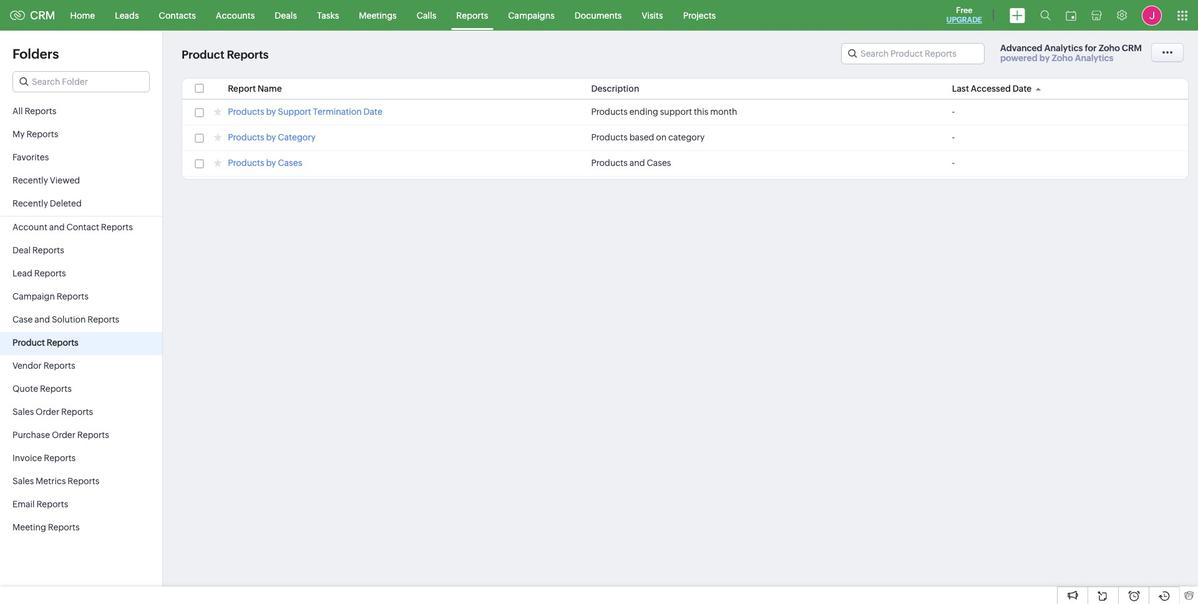 Task type: describe. For each thing, give the bounding box(es) containing it.
ending
[[630, 107, 658, 117]]

order for sales
[[36, 407, 59, 417]]

recently viewed link
[[0, 170, 162, 193]]

products for products ending support this month
[[591, 107, 628, 117]]

by for products ending support this month
[[266, 107, 276, 117]]

leads
[[115, 10, 139, 20]]

sales order reports
[[12, 407, 93, 417]]

projects
[[683, 10, 716, 20]]

reports inside meeting reports link
[[48, 522, 80, 532]]

description
[[591, 84, 639, 94]]

analytics down calendar icon
[[1075, 53, 1114, 63]]

lead reports
[[12, 268, 66, 278]]

meeting reports
[[12, 522, 80, 532]]

campaign
[[12, 292, 55, 301]]

reports inside account and contact reports link
[[101, 222, 133, 232]]

my
[[12, 129, 25, 139]]

projects link
[[673, 0, 726, 30]]

0 horizontal spatial date
[[364, 107, 383, 117]]

account and contact reports link
[[0, 217, 162, 240]]

by inside advanced analytics for zoho crm powered by zoho analytics
[[1040, 53, 1050, 63]]

last
[[952, 84, 969, 94]]

case and solution reports
[[12, 315, 119, 325]]

case
[[12, 315, 33, 325]]

invoice
[[12, 453, 42, 463]]

meetings link
[[349, 0, 407, 30]]

vendor
[[12, 361, 42, 371]]

products for products based on category
[[591, 132, 628, 142]]

home link
[[60, 0, 105, 30]]

calendar image
[[1066, 10, 1077, 20]]

recently viewed
[[12, 175, 80, 185]]

by for products based on category
[[266, 132, 276, 142]]

my reports
[[12, 129, 58, 139]]

order for purchase
[[52, 430, 76, 440]]

reports up report at left top
[[227, 48, 269, 61]]

deal
[[12, 245, 31, 255]]

crm link
[[10, 9, 55, 22]]

by for products and cases
[[266, 158, 276, 168]]

1 horizontal spatial zoho
[[1099, 43, 1120, 53]]

reports inside lead reports link
[[34, 268, 66, 278]]

quote reports
[[12, 384, 72, 394]]

support
[[278, 107, 311, 117]]

products by cases link
[[228, 158, 302, 170]]

calls
[[417, 10, 436, 20]]

this
[[694, 107, 709, 117]]

vendor reports
[[12, 361, 75, 371]]

and for products
[[630, 158, 645, 168]]

reports inside sales metrics reports link
[[68, 476, 99, 486]]

campaigns
[[508, 10, 555, 20]]

profile element
[[1135, 0, 1170, 30]]

email
[[12, 499, 35, 509]]

month
[[711, 107, 737, 117]]

Search Product Reports text field
[[842, 44, 984, 64]]

quote reports link
[[0, 378, 162, 401]]

cases for products and cases
[[647, 158, 671, 168]]

product reports link
[[0, 332, 162, 355]]

meeting
[[12, 522, 46, 532]]

category
[[278, 132, 316, 142]]

reports inside case and solution reports 'link'
[[88, 315, 119, 325]]

meeting reports link
[[0, 517, 162, 540]]

report name
[[228, 84, 282, 94]]

recently deleted
[[12, 198, 82, 208]]

powered
[[1001, 53, 1038, 63]]

deleted
[[50, 198, 82, 208]]

reports inside my reports link
[[26, 129, 58, 139]]

products for products by support termination date
[[228, 107, 264, 117]]

reports link
[[446, 0, 498, 30]]

meetings
[[359, 10, 397, 20]]

deal reports link
[[0, 240, 162, 263]]

name
[[258, 84, 282, 94]]

recently for recently deleted
[[12, 198, 48, 208]]

accounts
[[216, 10, 255, 20]]

reports inside invoice reports link
[[44, 453, 76, 463]]

calls link
[[407, 0, 446, 30]]

tasks link
[[307, 0, 349, 30]]

campaign reports
[[12, 292, 88, 301]]

invoice reports link
[[0, 448, 162, 471]]

sales metrics reports
[[12, 476, 99, 486]]

accessed
[[971, 84, 1011, 94]]

create menu element
[[1002, 0, 1033, 30]]

0 vertical spatial product
[[182, 48, 224, 61]]

home
[[70, 10, 95, 20]]

products by support termination date link
[[228, 107, 383, 119]]

solution
[[52, 315, 86, 325]]

products by support termination date
[[228, 107, 383, 117]]

tasks
[[317, 10, 339, 20]]

analytics left "for"
[[1045, 43, 1083, 53]]

vendor reports link
[[0, 355, 162, 378]]

sales for sales metrics reports
[[12, 476, 34, 486]]

my reports link
[[0, 124, 162, 147]]

favorites
[[12, 152, 49, 162]]

quote
[[12, 384, 38, 394]]

reports inside "reports" link
[[456, 10, 488, 20]]

contacts link
[[149, 0, 206, 30]]

based
[[630, 132, 654, 142]]

email reports
[[12, 499, 68, 509]]



Task type: vqa. For each thing, say whether or not it's contained in the screenshot.
Previous Record image
no



Task type: locate. For each thing, give the bounding box(es) containing it.
visits
[[642, 10, 663, 20]]

2 recently from the top
[[12, 198, 48, 208]]

campaign reports link
[[0, 286, 162, 309]]

date right termination
[[364, 107, 383, 117]]

1 vertical spatial crm
[[1122, 43, 1142, 53]]

support
[[660, 107, 692, 117]]

email reports link
[[0, 494, 162, 517]]

sales metrics reports link
[[0, 471, 162, 494]]

recently down favorites
[[12, 175, 48, 185]]

leads link
[[105, 0, 149, 30]]

advanced
[[1001, 43, 1043, 53]]

products ending support this month
[[591, 107, 737, 117]]

and down based
[[630, 158, 645, 168]]

termination
[[313, 107, 362, 117]]

documents
[[575, 10, 622, 20]]

3 - from the top
[[952, 158, 955, 168]]

products based on category
[[591, 132, 705, 142]]

report
[[228, 84, 256, 94]]

2 cases from the left
[[647, 158, 671, 168]]

by inside products by category link
[[266, 132, 276, 142]]

0 horizontal spatial cases
[[278, 158, 302, 168]]

2 - from the top
[[952, 132, 955, 142]]

reports down sales order reports link
[[77, 430, 109, 440]]

profile image
[[1142, 5, 1162, 25]]

case and solution reports link
[[0, 309, 162, 332]]

by
[[1040, 53, 1050, 63], [266, 107, 276, 117], [266, 132, 276, 142], [266, 158, 276, 168]]

products and cases
[[591, 158, 671, 168]]

0 vertical spatial and
[[630, 158, 645, 168]]

0 vertical spatial order
[[36, 407, 59, 417]]

1 vertical spatial product
[[12, 338, 45, 348]]

reports right contact
[[101, 222, 133, 232]]

and inside 'link'
[[34, 315, 50, 325]]

reports up campaign reports
[[34, 268, 66, 278]]

recently deleted link
[[0, 193, 162, 216]]

by inside products by support termination date link
[[266, 107, 276, 117]]

invoice reports
[[12, 453, 76, 463]]

zoho right "for"
[[1099, 43, 1120, 53]]

contacts
[[159, 10, 196, 20]]

reports up quote reports
[[43, 361, 75, 371]]

crm
[[30, 9, 55, 22], [1122, 43, 1142, 53]]

product reports up report at left top
[[182, 48, 269, 61]]

recently
[[12, 175, 48, 185], [12, 198, 48, 208]]

sales order reports link
[[0, 401, 162, 424]]

1 sales from the top
[[12, 407, 34, 417]]

accounts link
[[206, 0, 265, 30]]

0 vertical spatial date
[[1013, 84, 1032, 94]]

favorites link
[[0, 147, 162, 170]]

search image
[[1041, 10, 1051, 21]]

products down report at left top
[[228, 107, 264, 117]]

reports down quote reports link
[[61, 407, 93, 417]]

and for case
[[34, 315, 50, 325]]

reports down 'purchase order reports'
[[44, 453, 76, 463]]

1 horizontal spatial product reports
[[182, 48, 269, 61]]

analytics
[[1045, 43, 1083, 53], [1075, 53, 1114, 63]]

lead
[[12, 268, 32, 278]]

reports inside product reports link
[[47, 338, 78, 348]]

reports inside quote reports link
[[40, 384, 72, 394]]

products by category
[[228, 132, 316, 142]]

cases
[[278, 158, 302, 168], [647, 158, 671, 168]]

0 horizontal spatial zoho
[[1052, 53, 1073, 63]]

products for products and cases
[[591, 158, 628, 168]]

upgrade
[[947, 16, 982, 24]]

1 recently from the top
[[12, 175, 48, 185]]

purchase order reports link
[[0, 424, 162, 448]]

products by cases
[[228, 158, 302, 168]]

order
[[36, 407, 59, 417], [52, 430, 76, 440]]

0 horizontal spatial crm
[[30, 9, 55, 22]]

sales
[[12, 407, 34, 417], [12, 476, 34, 486]]

reports right 'all'
[[25, 106, 56, 116]]

product reports
[[182, 48, 269, 61], [12, 338, 78, 348]]

advanced analytics for zoho crm powered by zoho analytics
[[1001, 43, 1142, 63]]

all reports link
[[0, 100, 162, 124]]

0 vertical spatial recently
[[12, 175, 48, 185]]

lead reports link
[[0, 263, 162, 286]]

1 cases from the left
[[278, 158, 302, 168]]

0 vertical spatial -
[[952, 107, 955, 117]]

recently for recently viewed
[[12, 175, 48, 185]]

1 vertical spatial -
[[952, 132, 955, 142]]

reports inside vendor reports link
[[43, 361, 75, 371]]

reports down campaign reports link
[[88, 315, 119, 325]]

reports right calls link
[[456, 10, 488, 20]]

2 sales from the top
[[12, 476, 34, 486]]

crm inside advanced analytics for zoho crm powered by zoho analytics
[[1122, 43, 1142, 53]]

recently up account at the left of the page
[[12, 198, 48, 208]]

reports up lead reports
[[32, 245, 64, 255]]

order down quote reports
[[36, 407, 59, 417]]

0 horizontal spatial product
[[12, 338, 45, 348]]

products down products based on category
[[591, 158, 628, 168]]

and down deleted
[[49, 222, 65, 232]]

for
[[1085, 43, 1097, 53]]

reports right my
[[26, 129, 58, 139]]

account
[[12, 222, 47, 232]]

2 vertical spatial -
[[952, 158, 955, 168]]

cases for products by cases
[[278, 158, 302, 168]]

metrics
[[36, 476, 66, 486]]

last accessed date
[[952, 84, 1032, 94]]

reports inside deal reports link
[[32, 245, 64, 255]]

zoho
[[1099, 43, 1120, 53], [1052, 53, 1073, 63]]

zoho left "for"
[[1052, 53, 1073, 63]]

reports down invoice reports link on the bottom of page
[[68, 476, 99, 486]]

sales for sales order reports
[[12, 407, 34, 417]]

products down description
[[591, 107, 628, 117]]

free upgrade
[[947, 6, 982, 24]]

by right powered
[[1040, 53, 1050, 63]]

reports up sales order reports
[[40, 384, 72, 394]]

by inside products by cases link
[[266, 158, 276, 168]]

deal reports
[[12, 245, 64, 255]]

by down name
[[266, 107, 276, 117]]

contact
[[66, 222, 99, 232]]

1 vertical spatial order
[[52, 430, 76, 440]]

sales up email
[[12, 476, 34, 486]]

1 vertical spatial product reports
[[12, 338, 78, 348]]

reports up solution
[[57, 292, 88, 301]]

reports inside sales order reports link
[[61, 407, 93, 417]]

Search Folder text field
[[13, 72, 149, 92]]

purchase order reports
[[12, 430, 109, 440]]

products for products by category
[[228, 132, 264, 142]]

reports
[[456, 10, 488, 20], [227, 48, 269, 61], [25, 106, 56, 116], [26, 129, 58, 139], [101, 222, 133, 232], [32, 245, 64, 255], [34, 268, 66, 278], [57, 292, 88, 301], [88, 315, 119, 325], [47, 338, 78, 348], [43, 361, 75, 371], [40, 384, 72, 394], [61, 407, 93, 417], [77, 430, 109, 440], [44, 453, 76, 463], [68, 476, 99, 486], [36, 499, 68, 509], [48, 522, 80, 532]]

product reports up 'vendor reports'
[[12, 338, 78, 348]]

1 horizontal spatial product
[[182, 48, 224, 61]]

crm down profile element
[[1122, 43, 1142, 53]]

deals link
[[265, 0, 307, 30]]

reports inside campaign reports link
[[57, 292, 88, 301]]

1 vertical spatial recently
[[12, 198, 48, 208]]

order down sales order reports
[[52, 430, 76, 440]]

reports down case and solution reports
[[47, 338, 78, 348]]

reports inside the all reports link
[[25, 106, 56, 116]]

and for account
[[49, 222, 65, 232]]

1 horizontal spatial cases
[[647, 158, 671, 168]]

1 - from the top
[[952, 107, 955, 117]]

- for this
[[952, 107, 955, 117]]

1 vertical spatial sales
[[12, 476, 34, 486]]

product down contacts link
[[182, 48, 224, 61]]

account and contact reports
[[12, 222, 133, 232]]

1 vertical spatial date
[[364, 107, 383, 117]]

deals
[[275, 10, 297, 20]]

products for products by cases
[[228, 158, 264, 168]]

cases down on
[[647, 158, 671, 168]]

visits link
[[632, 0, 673, 30]]

by left category
[[266, 132, 276, 142]]

category
[[669, 132, 705, 142]]

products left based
[[591, 132, 628, 142]]

and right case
[[34, 315, 50, 325]]

0 vertical spatial sales
[[12, 407, 34, 417]]

crm up folders
[[30, 9, 55, 22]]

reports inside purchase order reports link
[[77, 430, 109, 440]]

cases down category
[[278, 158, 302, 168]]

search element
[[1033, 0, 1059, 31]]

products
[[228, 107, 264, 117], [591, 107, 628, 117], [228, 132, 264, 142], [591, 132, 628, 142], [228, 158, 264, 168], [591, 158, 628, 168]]

reports down email reports link
[[48, 522, 80, 532]]

documents link
[[565, 0, 632, 30]]

free
[[956, 6, 973, 15]]

date down powered
[[1013, 84, 1032, 94]]

1 vertical spatial and
[[49, 222, 65, 232]]

- for category
[[952, 132, 955, 142]]

1 horizontal spatial crm
[[1122, 43, 1142, 53]]

on
[[656, 132, 667, 142]]

0 vertical spatial crm
[[30, 9, 55, 22]]

create menu image
[[1010, 8, 1026, 23]]

all reports
[[12, 106, 56, 116]]

2 vertical spatial and
[[34, 315, 50, 325]]

all
[[12, 106, 23, 116]]

reports inside email reports link
[[36, 499, 68, 509]]

viewed
[[50, 175, 80, 185]]

product up the "vendor"
[[12, 338, 45, 348]]

campaigns link
[[498, 0, 565, 30]]

products down products by category link
[[228, 158, 264, 168]]

0 vertical spatial product reports
[[182, 48, 269, 61]]

0 horizontal spatial product reports
[[12, 338, 78, 348]]

purchase
[[12, 430, 50, 440]]

1 horizontal spatial date
[[1013, 84, 1032, 94]]

by down products by category link
[[266, 158, 276, 168]]

-
[[952, 107, 955, 117], [952, 132, 955, 142], [952, 158, 955, 168]]

reports down the 'metrics' at the bottom left
[[36, 499, 68, 509]]

products up products by cases
[[228, 132, 264, 142]]

sales down quote
[[12, 407, 34, 417]]

and
[[630, 158, 645, 168], [49, 222, 65, 232], [34, 315, 50, 325]]

folders
[[12, 46, 59, 62]]



